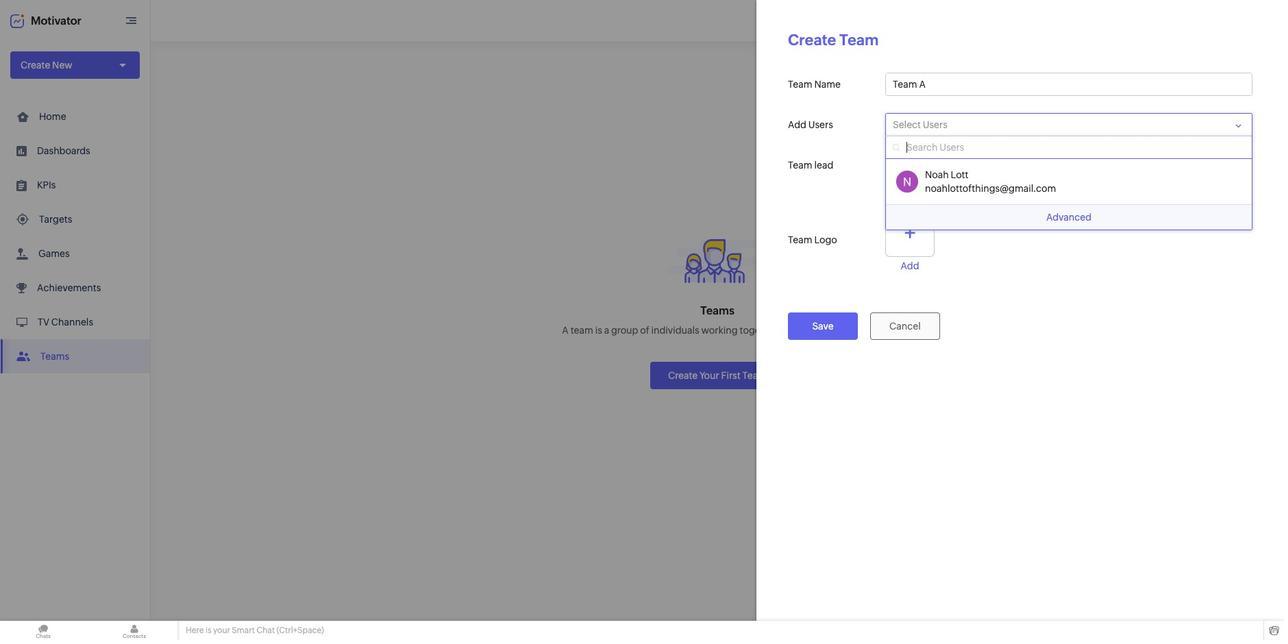 Task type: describe. For each thing, give the bounding box(es) containing it.
tv
[[38, 317, 49, 328]]

add for add users
[[788, 119, 807, 130]]

smart
[[232, 626, 255, 635]]

their
[[828, 324, 849, 335]]

add for add
[[901, 260, 919, 271]]

Search Users text field
[[886, 136, 1252, 158]]

user image
[[1242, 10, 1264, 32]]

individuals
[[651, 324, 699, 335]]

select users
[[893, 119, 948, 130]]

contacts image
[[91, 621, 177, 640]]

first
[[721, 370, 741, 381]]

lott
[[951, 169, 969, 180]]

a
[[562, 324, 569, 335]]

cancel button
[[870, 312, 940, 340]]

option containing noah lott
[[886, 162, 1252, 201]]

noah lott noahlottofthings@gmail.com
[[925, 169, 1056, 194]]

teams inside list
[[40, 351, 69, 362]]

create new
[[21, 60, 72, 71]]

home
[[39, 111, 66, 122]]

to
[[781, 324, 790, 335]]

create team
[[788, 32, 879, 49]]

new
[[52, 60, 72, 71]]

lead
[[814, 160, 834, 171]]

achievements
[[37, 282, 101, 293]]

add users
[[788, 119, 833, 130]]

of
[[640, 324, 649, 335]]

1 horizontal spatial teams
[[701, 304, 735, 317]]

tv channels
[[38, 317, 93, 328]]

kpis
[[37, 180, 56, 191]]

working
[[701, 324, 738, 335]]

advanced
[[1046, 212, 1092, 223]]

Select Users field
[[885, 113, 1253, 136]]

team
[[571, 324, 593, 335]]

0 vertical spatial is
[[595, 324, 602, 335]]

users for add users
[[809, 119, 833, 130]]

create for create new
[[21, 60, 50, 71]]

noahlottofthings@gmail.com
[[925, 183, 1056, 194]]

select
[[893, 119, 921, 130]]



Task type: locate. For each thing, give the bounding box(es) containing it.
list containing home
[[0, 99, 150, 373]]

team name
[[788, 79, 841, 90]]

2 horizontal spatial create
[[788, 32, 836, 49]]

teams
[[701, 304, 735, 317], [40, 351, 69, 362]]

create for create your first team
[[668, 370, 698, 381]]

team for team logo
[[788, 234, 812, 245]]

games
[[38, 248, 70, 259]]

2 users from the left
[[923, 119, 948, 130]]

name
[[814, 79, 841, 90]]

team inside button
[[742, 370, 767, 381]]

here is your smart chat (ctrl+space)
[[186, 626, 324, 635]]

together
[[740, 324, 779, 335]]

teams up a team is a group of individuals working together to achieve their goal.
[[701, 304, 735, 317]]

achieve
[[792, 324, 826, 335]]

save
[[812, 321, 834, 332]]

your
[[213, 626, 230, 635]]

targets
[[39, 214, 72, 225]]

a
[[604, 324, 609, 335]]

create inside button
[[668, 370, 698, 381]]

create your first team
[[668, 370, 767, 381]]

is
[[595, 324, 602, 335], [206, 626, 211, 635]]

dashboards
[[37, 145, 90, 156]]

create for create team
[[788, 32, 836, 49]]

team for team name
[[788, 79, 812, 90]]

1 vertical spatial add
[[901, 260, 919, 271]]

0 horizontal spatial add
[[788, 119, 807, 130]]

users right select
[[923, 119, 948, 130]]

motivator
[[31, 14, 81, 27]]

create up team name
[[788, 32, 836, 49]]

cancel
[[889, 321, 921, 332]]

team up name
[[840, 32, 879, 49]]

0 horizontal spatial create
[[21, 60, 50, 71]]

team right first
[[742, 370, 767, 381]]

0 vertical spatial create
[[788, 32, 836, 49]]

here
[[186, 626, 204, 635]]

create your first team button
[[650, 361, 785, 389]]

noah
[[925, 169, 949, 180]]

team logo
[[788, 234, 837, 245]]

(ctrl+space)
[[277, 626, 324, 635]]

team left name
[[788, 79, 812, 90]]

create
[[788, 32, 836, 49], [21, 60, 50, 71], [668, 370, 698, 381]]

team
[[840, 32, 879, 49], [788, 79, 812, 90], [788, 160, 812, 171], [788, 234, 812, 245], [742, 370, 767, 381]]

team lead
[[788, 160, 834, 171]]

1 users from the left
[[809, 119, 833, 130]]

1 vertical spatial is
[[206, 626, 211, 635]]

save button
[[788, 312, 858, 340]]

0 horizontal spatial is
[[206, 626, 211, 635]]

group
[[611, 324, 638, 335]]

1 vertical spatial teams
[[40, 351, 69, 362]]

add
[[788, 119, 807, 130], [901, 260, 919, 271]]

+
[[904, 220, 916, 245]]

1 horizontal spatial add
[[901, 260, 919, 271]]

0 horizontal spatial teams
[[40, 351, 69, 362]]

list
[[0, 99, 150, 373]]

add down +
[[901, 260, 919, 271]]

None text field
[[886, 73, 1252, 95]]

0 vertical spatial add
[[788, 119, 807, 130]]

users for select users
[[923, 119, 948, 130]]

create left "your"
[[668, 370, 698, 381]]

chats image
[[0, 621, 86, 640]]

team left 'logo' in the right of the page
[[788, 234, 812, 245]]

users up the lead
[[809, 119, 833, 130]]

is left your
[[206, 626, 211, 635]]

logo
[[814, 234, 837, 245]]

chat
[[257, 626, 275, 635]]

option
[[886, 162, 1252, 201]]

create left 'new' at the left top
[[21, 60, 50, 71]]

2 vertical spatial create
[[668, 370, 698, 381]]

1 horizontal spatial is
[[595, 324, 602, 335]]

your
[[700, 370, 719, 381]]

team for team lead
[[788, 160, 812, 171]]

team left the lead
[[788, 160, 812, 171]]

is left a at the left bottom of page
[[595, 324, 602, 335]]

goal.
[[851, 324, 873, 335]]

teams down tv channels
[[40, 351, 69, 362]]

1 vertical spatial create
[[21, 60, 50, 71]]

users inside field
[[923, 119, 948, 130]]

add up 'team lead'
[[788, 119, 807, 130]]

1 horizontal spatial create
[[668, 370, 698, 381]]

a team is a group of individuals working together to achieve their goal.
[[562, 324, 873, 335]]

1 horizontal spatial users
[[923, 119, 948, 130]]

users
[[809, 119, 833, 130], [923, 119, 948, 130]]

0 horizontal spatial users
[[809, 119, 833, 130]]

channels
[[51, 317, 93, 328]]

0 vertical spatial teams
[[701, 304, 735, 317]]



Task type: vqa. For each thing, say whether or not it's contained in the screenshot.
CREATE MENU ICON
no



